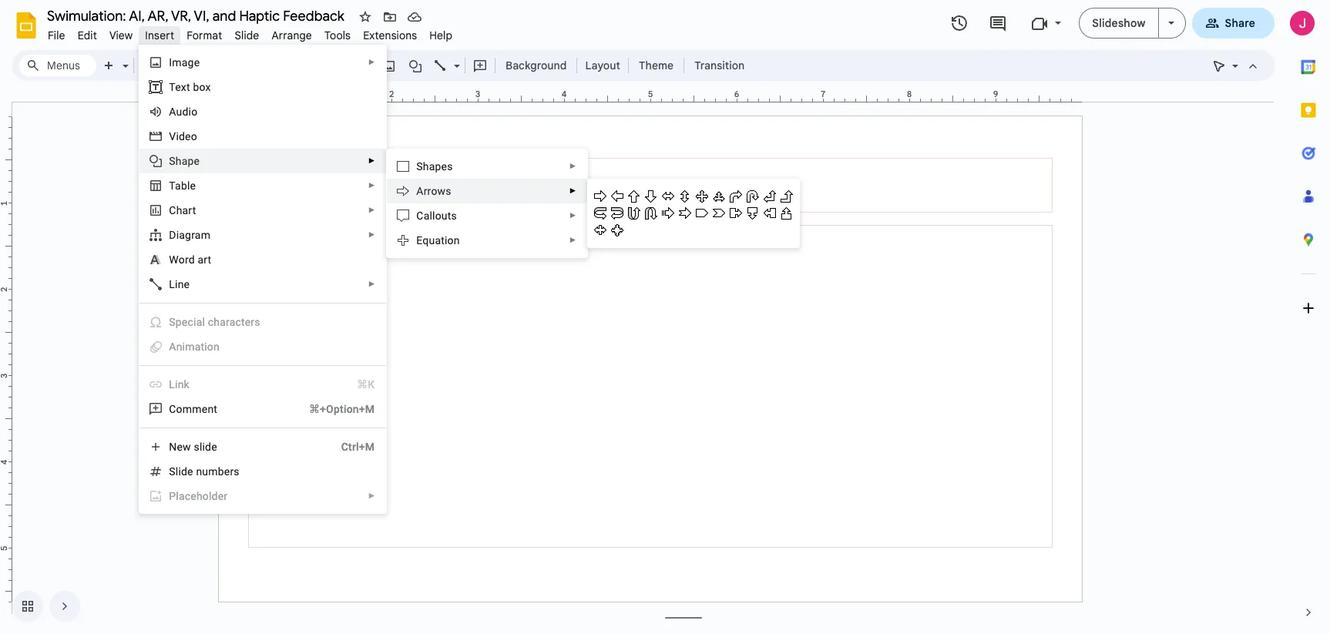 Task type: vqa. For each thing, say whether or not it's contained in the screenshot.
the Ta
yes



Task type: describe. For each thing, give the bounding box(es) containing it.
ctrl+m element
[[323, 440, 375, 455]]

slide numbers e element
[[169, 466, 244, 478]]

line
[[169, 278, 190, 291]]

ment
[[192, 403, 218, 416]]

tab list inside menu bar banner
[[1288, 45, 1331, 591]]

a u dio
[[169, 106, 198, 118]]

extensions menu item
[[357, 26, 424, 45]]

menu item containing lin
[[140, 372, 387, 397]]

v
[[169, 130, 176, 143]]

file
[[48, 29, 65, 42]]

slide
[[235, 29, 259, 42]]

table b element
[[169, 180, 201, 192]]

notched right arrow image
[[677, 205, 694, 222]]

1 row from the top
[[592, 188, 796, 205]]

slideshow button
[[1080, 8, 1159, 39]]

layout button
[[581, 54, 625, 77]]

main toolbar
[[96, 54, 753, 77]]

arrange
[[272, 29, 312, 42]]

numbers
[[196, 466, 240, 478]]

live pointer settings image
[[1229, 56, 1239, 61]]

u-turn arrow image
[[745, 188, 762, 205]]

shapes s element
[[417, 160, 458, 173]]

special characters c element
[[169, 316, 265, 329]]

Rename text field
[[42, 6, 353, 25]]

characters
[[208, 316, 260, 329]]

► for mage
[[368, 58, 376, 66]]

chart h element
[[169, 204, 201, 217]]

e quation
[[417, 234, 460, 247]]

lin k
[[169, 379, 190, 391]]

le
[[187, 180, 196, 192]]

placeholder p element
[[169, 490, 232, 503]]

t
[[169, 81, 175, 93]]

new slide with layout image
[[119, 56, 129, 61]]

menu bar banner
[[0, 0, 1331, 635]]

left-right arrow image
[[660, 188, 677, 205]]

e
[[187, 466, 193, 478]]

new slide n element
[[169, 441, 222, 453]]

theme
[[639, 59, 674, 72]]

share button
[[1193, 8, 1275, 39]]

► for laceholder
[[368, 492, 376, 500]]

chevron image
[[711, 205, 728, 222]]

► for allouts
[[569, 211, 577, 220]]

nimation
[[176, 341, 220, 353]]

v ideo
[[169, 130, 197, 143]]

c
[[188, 316, 194, 329]]

arrows a element
[[417, 185, 456, 197]]

mage
[[172, 56, 200, 69]]

audio u element
[[169, 106, 202, 118]]

menu item containing p
[[140, 484, 387, 509]]

format
[[187, 29, 222, 42]]

⌘+option+m
[[309, 403, 375, 416]]

video v element
[[169, 130, 202, 143]]

m
[[183, 403, 192, 416]]

co
[[169, 403, 183, 416]]

art for c h art
[[182, 204, 196, 217]]

co m ment
[[169, 403, 218, 416]]

slideshow
[[1093, 16, 1146, 30]]

w ord art
[[169, 254, 212, 266]]

⌘k element
[[339, 377, 375, 393]]

left-right-up arrow image
[[711, 188, 728, 205]]

theme button
[[632, 54, 681, 77]]

a for nimation
[[169, 341, 176, 353]]

shape image
[[407, 55, 425, 76]]

callouts c element
[[417, 210, 462, 222]]

► for quation
[[569, 236, 577, 244]]

dio
[[182, 106, 198, 118]]

p
[[169, 490, 176, 503]]

insert
[[145, 29, 174, 42]]

format menu item
[[181, 26, 229, 45]]

ext
[[175, 81, 190, 93]]

word art w element
[[169, 254, 216, 266]]

left arrow callout image
[[762, 205, 779, 222]]

up-down arrow image
[[677, 188, 694, 205]]

ta
[[169, 180, 181, 192]]

box
[[193, 81, 211, 93]]

i
[[169, 56, 172, 69]]

a nimation
[[169, 341, 220, 353]]

ideo
[[176, 130, 197, 143]]

ta b le
[[169, 180, 196, 192]]

n
[[169, 441, 177, 453]]

mode and view toolbar
[[1208, 50, 1266, 81]]

equation e element
[[417, 234, 465, 247]]

left arrow image
[[609, 188, 626, 205]]

background
[[506, 59, 567, 72]]

w
[[169, 254, 179, 266]]

2 row from the top
[[592, 205, 796, 222]]

ew
[[177, 441, 191, 453]]

insert menu item
[[139, 26, 181, 45]]

quad arrow callout image
[[609, 222, 626, 239]]

pentagon image
[[694, 205, 711, 222]]

bent arrow image
[[728, 188, 745, 205]]

art for w ord art
[[198, 254, 212, 266]]

rrows
[[424, 185, 452, 197]]



Task type: locate. For each thing, give the bounding box(es) containing it.
e
[[417, 234, 423, 247]]

up arrow image
[[626, 188, 643, 205]]

view menu item
[[103, 26, 139, 45]]

a
[[169, 106, 176, 118], [417, 185, 424, 197], [169, 341, 176, 353]]

extensions
[[363, 29, 417, 42]]

layout
[[586, 59, 621, 72]]

text box t element
[[169, 81, 216, 93]]

menu item containing a
[[149, 339, 375, 355]]

s hape
[[169, 155, 200, 167]]

menu item containing spe
[[149, 315, 375, 330]]

row
[[592, 188, 796, 205], [592, 205, 796, 222], [592, 222, 796, 239]]

right arrow callout image
[[728, 205, 745, 222]]

s for hape
[[169, 155, 176, 167]]

art right the ord
[[198, 254, 212, 266]]

s for hapes
[[417, 160, 423, 173]]

⌘k
[[357, 379, 375, 391]]

down arrow callout image
[[745, 205, 762, 222]]

lin
[[169, 379, 184, 391]]

u
[[176, 106, 182, 118]]

edit menu item
[[71, 26, 103, 45]]

a down spe
[[169, 341, 176, 353]]

spe c ial characters
[[169, 316, 260, 329]]

1 vertical spatial a
[[417, 185, 424, 197]]

a left dio
[[169, 106, 176, 118]]

► for rrows
[[569, 187, 577, 195]]

3 row from the top
[[592, 222, 796, 239]]

view
[[109, 29, 133, 42]]

0 vertical spatial art
[[182, 204, 196, 217]]

background button
[[499, 54, 574, 77]]

animation a element
[[169, 341, 224, 353]]

tools menu item
[[318, 26, 357, 45]]

c up e
[[417, 210, 424, 222]]

ctrl+m
[[341, 441, 375, 453]]

c h art
[[169, 204, 196, 217]]

tools
[[325, 29, 351, 42]]

►
[[368, 58, 376, 66], [368, 157, 376, 165], [569, 162, 577, 170], [368, 181, 376, 190], [569, 187, 577, 195], [368, 206, 376, 214], [569, 211, 577, 220], [368, 231, 376, 239], [569, 236, 577, 244], [368, 280, 376, 288], [368, 492, 376, 500]]

navigation
[[0, 579, 80, 635]]

► inside menu item
[[368, 492, 376, 500]]

c up d
[[169, 204, 176, 217]]

a for rrows
[[417, 185, 424, 197]]

► for hapes
[[569, 162, 577, 170]]

menu item up nimation
[[149, 315, 375, 330]]

spe
[[169, 316, 188, 329]]

slid
[[169, 466, 187, 478]]

1 horizontal spatial c
[[417, 210, 424, 222]]

0 horizontal spatial s
[[169, 155, 176, 167]]

d
[[169, 229, 176, 241]]

c for allouts
[[417, 210, 424, 222]]

► for iagram
[[368, 231, 376, 239]]

1 horizontal spatial art
[[198, 254, 212, 266]]

curved right arrow image
[[592, 205, 609, 222]]

shape s element
[[169, 155, 205, 167]]

n ew slide
[[169, 441, 217, 453]]

0 vertical spatial a
[[169, 106, 176, 118]]

image i element
[[169, 56, 205, 69]]

h
[[176, 204, 182, 217]]

menu
[[117, 0, 387, 514], [387, 149, 589, 258]]

1 horizontal spatial s
[[417, 160, 423, 173]]

menu item
[[149, 315, 375, 330], [149, 339, 375, 355], [140, 372, 387, 397], [140, 484, 387, 509]]

Menus field
[[19, 55, 96, 76]]

up arrow callout image
[[779, 205, 796, 222]]

a rrows
[[417, 185, 452, 197]]

p laceholder
[[169, 490, 228, 503]]

file menu item
[[42, 26, 71, 45]]

edit
[[78, 29, 97, 42]]

art up d iagram
[[182, 204, 196, 217]]

⌘+option+m element
[[291, 402, 375, 417]]

c allouts
[[417, 210, 457, 222]]

iagram
[[176, 229, 211, 241]]

c
[[169, 204, 176, 217], [417, 210, 424, 222]]

comment m element
[[169, 403, 222, 416]]

art
[[182, 204, 196, 217], [198, 254, 212, 266]]

application containing slideshow
[[0, 0, 1331, 635]]

transition button
[[688, 54, 752, 77]]

t ext box
[[169, 81, 211, 93]]

line q element
[[169, 278, 194, 291]]

arrange menu item
[[266, 26, 318, 45]]

d iagram
[[169, 229, 211, 241]]

slide
[[194, 441, 217, 453]]

help
[[430, 29, 453, 42]]

link k element
[[169, 379, 194, 391]]

a for u
[[169, 106, 176, 118]]

curved up arrow image
[[626, 205, 643, 222]]

application
[[0, 0, 1331, 635]]

insert image image
[[381, 55, 398, 76]]

curved down arrow image
[[643, 205, 660, 222]]

ord
[[179, 254, 195, 266]]

b
[[181, 180, 187, 192]]

right arrow image
[[592, 188, 609, 205]]

i mage
[[169, 56, 200, 69]]

down arrow image
[[643, 188, 660, 205]]

left-right arrow callout image
[[592, 222, 609, 239]]

slid e numbers
[[169, 466, 240, 478]]

left-up arrow image
[[762, 188, 779, 205]]

ial
[[194, 316, 205, 329]]

menu item down characters
[[149, 339, 375, 355]]

k
[[184, 379, 190, 391]]

menu item up 'ment'
[[140, 372, 387, 397]]

transition
[[695, 59, 745, 72]]

0 horizontal spatial art
[[182, 204, 196, 217]]

allouts
[[424, 210, 457, 222]]

curved left arrow image
[[609, 205, 626, 222]]

laceholder
[[176, 490, 228, 503]]

a down s hapes
[[417, 185, 424, 197]]

hape
[[176, 155, 200, 167]]

share
[[1226, 16, 1256, 30]]

0 horizontal spatial c
[[169, 204, 176, 217]]

help menu item
[[424, 26, 459, 45]]

s
[[169, 155, 176, 167], [417, 160, 423, 173]]

s up a rrows
[[417, 160, 423, 173]]

2 vertical spatial a
[[169, 341, 176, 353]]

quation
[[423, 234, 460, 247]]

menu bar
[[42, 20, 459, 45]]

diagram d element
[[169, 229, 215, 241]]

c for h
[[169, 204, 176, 217]]

1 vertical spatial art
[[198, 254, 212, 266]]

menu item down numbers
[[140, 484, 387, 509]]

quad arrow image
[[694, 188, 711, 205]]

s down "v"
[[169, 155, 176, 167]]

slide menu item
[[229, 26, 266, 45]]

hapes
[[423, 160, 453, 173]]

striped right arrow image
[[660, 205, 677, 222]]

s hapes
[[417, 160, 453, 173]]

Star checkbox
[[355, 6, 376, 28]]

menu containing s
[[387, 149, 589, 258]]

menu bar containing file
[[42, 20, 459, 45]]

► for hape
[[368, 157, 376, 165]]

start slideshow (⌘+enter) image
[[1169, 22, 1175, 25]]

tab list
[[1288, 45, 1331, 591]]

menu bar inside menu bar banner
[[42, 20, 459, 45]]

bent-up arrow image
[[779, 188, 796, 205]]

menu containing i
[[117, 0, 387, 514]]



